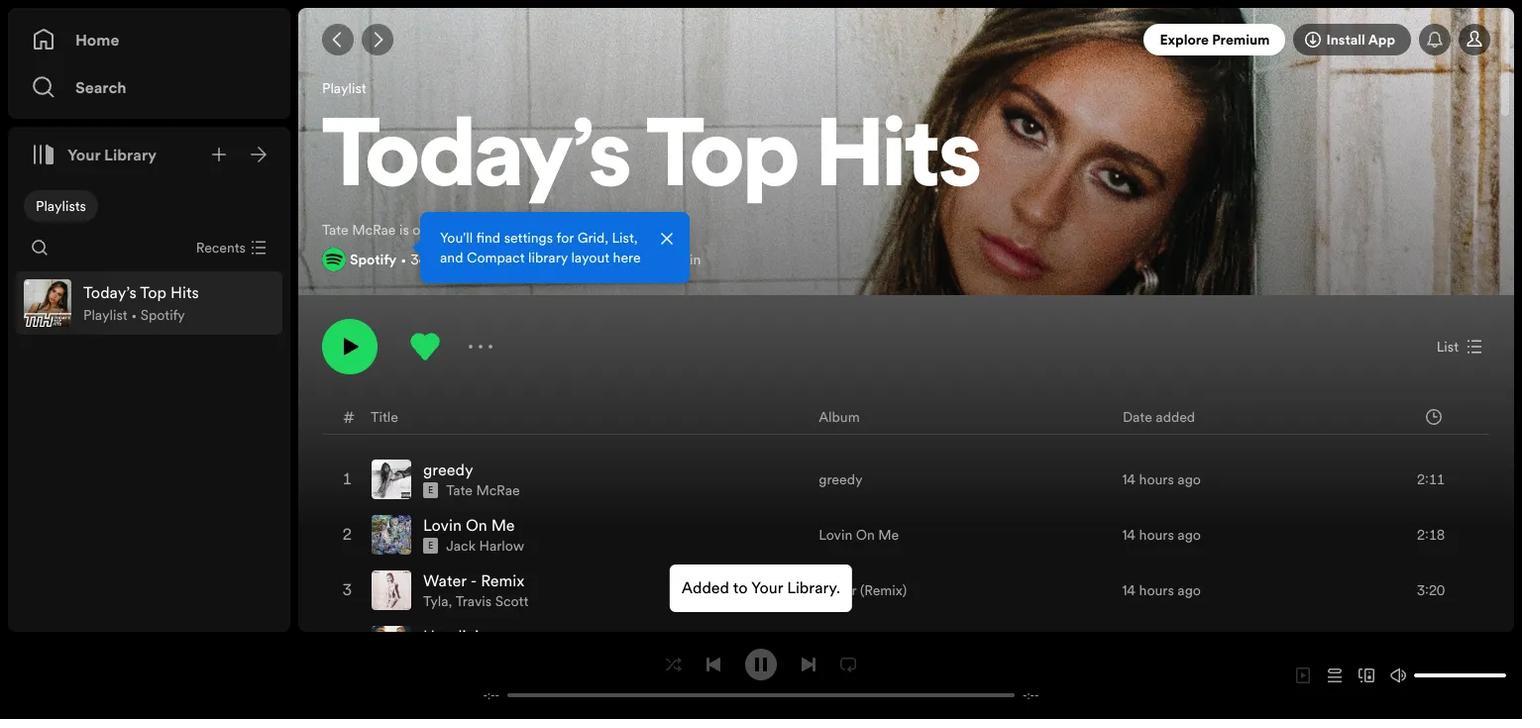 Task type: describe. For each thing, give the bounding box(es) containing it.
your inside your library "button"
[[67, 144, 100, 165]]

disable repeat image
[[840, 657, 856, 672]]

travis
[[456, 592, 492, 612]]

main element
[[8, 8, 690, 632]]

hottest
[[496, 220, 542, 240]]

spotify image
[[322, 248, 346, 272]]

home link
[[32, 20, 267, 59]]

library
[[528, 248, 568, 268]]

top
[[646, 114, 799, 209]]

45
[[658, 250, 675, 270]]

songs
[[547, 250, 583, 270]]

search
[[75, 76, 127, 98]]

on
[[413, 220, 428, 240]]

date added
[[1123, 407, 1195, 427]]

water for -
[[423, 570, 466, 592]]

added
[[682, 577, 729, 599]]

3 hours from the top
[[1139, 581, 1174, 601]]

•
[[131, 305, 137, 325]]

scott
[[495, 592, 528, 612]]

4 cell from the left
[[1372, 620, 1473, 673]]

added
[[1156, 407, 1195, 427]]

# row
[[323, 400, 1489, 435]]

jack harlow link
[[446, 537, 524, 556]]

list,
[[612, 228, 638, 248]]

34,473,143
[[411, 250, 481, 270]]

2:18 cell
[[1372, 509, 1473, 562]]

of
[[456, 220, 469, 240]]

previous image
[[706, 657, 721, 672]]

2 -:-- from the left
[[1023, 688, 1039, 703]]

title
[[371, 407, 398, 427]]

tate mcrae
[[446, 481, 520, 501]]

tyla link
[[423, 592, 448, 612]]

layout
[[571, 248, 610, 268]]

install
[[1326, 30, 1365, 50]]

grid,
[[577, 228, 608, 248]]

List button
[[1429, 331, 1490, 363]]

remix
[[481, 570, 525, 592]]

added to your library.
[[682, 577, 841, 599]]

50
[[526, 250, 543, 270]]

lovin on me e
[[423, 515, 515, 552]]

today's top hits
[[322, 114, 981, 209]]

Playlists checkbox
[[24, 190, 98, 222]]

duration image
[[1426, 409, 1442, 425]]

spotify link
[[350, 250, 397, 270]]

3 cell from the left
[[1122, 620, 1201, 673]]

group inside main element
[[16, 272, 282, 335]]

greedy for greedy e
[[423, 459, 473, 481]]

home
[[75, 29, 119, 51]]

1 :- from the left
[[488, 688, 495, 703]]

your library
[[67, 144, 157, 165]]

14 for greedy
[[1122, 470, 1136, 490]]

mcrae for tate mcrae
[[476, 481, 520, 501]]

e inside the greedy e
[[428, 485, 433, 497]]

14 for lovin
[[1122, 526, 1136, 545]]

next image
[[801, 657, 817, 672]]

today's
[[322, 114, 631, 209]]

3 14 from the top
[[1122, 581, 1136, 601]]

playlist • spotify
[[83, 305, 185, 325]]

jack harlow
[[446, 537, 524, 556]]

2 :- from the left
[[1027, 688, 1035, 703]]

go forward image
[[370, 32, 386, 48]]

tate for tate mcrae is on top of the hottest 50!
[[322, 220, 349, 240]]

and
[[440, 248, 463, 268]]

jack
[[446, 537, 476, 556]]

me for lovin on me
[[878, 526, 899, 545]]

hr
[[642, 250, 654, 270]]

0 horizontal spatial greedy link
[[423, 459, 473, 481]]

greedy for greedy
[[819, 470, 863, 490]]

water (remix) link
[[819, 581, 907, 601]]

explore premium
[[1160, 30, 1270, 50]]

top bar and user menu element
[[298, 8, 1514, 71]]

tyla
[[423, 592, 448, 612]]

ago for lovin
[[1178, 526, 1201, 545]]

3 14 hours ago from the top
[[1122, 581, 1201, 601]]

is
[[399, 220, 409, 240]]

settings
[[504, 228, 553, 248]]

here
[[613, 248, 641, 268]]

go back image
[[330, 32, 346, 48]]

added to your library. status
[[670, 565, 852, 612]]

# column header
[[343, 400, 355, 434]]

0 vertical spatial ,
[[583, 250, 587, 270]]

0 vertical spatial spotify
[[350, 250, 397, 270]]



Task type: vqa. For each thing, say whether or not it's contained in the screenshot.
THE "SCOTT"
yes



Task type: locate. For each thing, give the bounding box(es) containing it.
lovin on me link inside "cell"
[[423, 515, 515, 537]]

1 horizontal spatial :-
[[1027, 688, 1035, 703]]

2:18
[[1417, 526, 1445, 545]]

ago for greedy
[[1178, 470, 1201, 490]]

1 vertical spatial ago
[[1178, 526, 1201, 545]]

2 14 from the top
[[1122, 526, 1136, 545]]

1 horizontal spatial -:--
[[1023, 688, 1039, 703]]

0 horizontal spatial playlist
[[83, 305, 127, 325]]

find
[[476, 228, 501, 248]]

water for (remix)
[[819, 581, 857, 601]]

greedy
[[423, 459, 473, 481], [819, 470, 863, 490]]

greedy up lovin on me
[[819, 470, 863, 490]]

tate for tate mcrae
[[446, 481, 473, 501]]

0 horizontal spatial spotify
[[140, 305, 185, 325]]

e
[[428, 485, 433, 497], [428, 540, 433, 552]]

Disable repeat checkbox
[[832, 649, 864, 680]]

search link
[[32, 67, 267, 107]]

list item
[[16, 272, 282, 335]]

for
[[556, 228, 574, 248]]

2:11
[[1417, 470, 1445, 490]]

1 vertical spatial playlist
[[83, 305, 127, 325]]

tate inside greedy cell
[[446, 481, 473, 501]]

(remix)
[[860, 581, 907, 601]]

34,473,143 likes
[[411, 250, 512, 270]]

,
[[583, 250, 587, 270], [448, 592, 452, 612]]

1 horizontal spatial ,
[[583, 250, 587, 270]]

1 vertical spatial hours
[[1139, 526, 1174, 545]]

what's new image
[[1427, 32, 1443, 48]]

0 vertical spatial e
[[428, 485, 433, 497]]

lovin on me cell
[[372, 509, 532, 562]]

1 horizontal spatial lovin
[[819, 526, 853, 545]]

explicit element for lovin on me
[[423, 539, 438, 554]]

tate mcrae link
[[446, 481, 520, 501]]

lovin down greedy cell at the left
[[423, 515, 462, 537]]

hours for lovin
[[1139, 526, 1174, 545]]

1 horizontal spatial water
[[819, 581, 857, 601]]

hits
[[816, 114, 981, 209]]

likes
[[484, 250, 512, 270]]

0 vertical spatial playlist
[[322, 78, 366, 98]]

date
[[1123, 407, 1152, 427]]

duration element
[[1426, 409, 1442, 425]]

0 horizontal spatial ,
[[448, 592, 452, 612]]

spotify inside main element
[[140, 305, 185, 325]]

1 horizontal spatial your
[[751, 577, 783, 599]]

2 vertical spatial ago
[[1178, 581, 1201, 601]]

50 songs , about 2 hr 45 min
[[526, 250, 701, 270]]

hours for greedy
[[1139, 470, 1174, 490]]

playlist left the •
[[83, 305, 127, 325]]

1 horizontal spatial lovin on me link
[[819, 526, 899, 545]]

spotify
[[350, 250, 397, 270], [140, 305, 185, 325]]

water - remix tyla , travis scott
[[423, 570, 528, 612]]

your library button
[[24, 135, 165, 174]]

0 horizontal spatial mcrae
[[352, 220, 396, 240]]

1 vertical spatial tate
[[446, 481, 473, 501]]

explicit element
[[423, 483, 438, 499], [423, 539, 438, 554]]

group containing playlist
[[16, 272, 282, 335]]

0 horizontal spatial your
[[67, 144, 100, 165]]

lovin on me link
[[423, 515, 515, 537], [819, 526, 899, 545]]

on for lovin on me
[[856, 526, 875, 545]]

you'll
[[440, 228, 473, 248]]

1 horizontal spatial mcrae
[[476, 481, 520, 501]]

2 cell from the left
[[819, 620, 868, 673]]

me up (remix)
[[878, 526, 899, 545]]

your right to
[[751, 577, 783, 599]]

playlist down go back image
[[322, 78, 366, 98]]

14 hours ago for lovin
[[1122, 526, 1201, 545]]

you'll find settings for grid, list, and compact library layout here
[[440, 228, 641, 268]]

1 vertical spatial spotify
[[140, 305, 185, 325]]

0 horizontal spatial me
[[491, 515, 515, 537]]

1 horizontal spatial me
[[878, 526, 899, 545]]

tate up lovin on me e
[[446, 481, 473, 501]]

your
[[67, 144, 100, 165], [751, 577, 783, 599]]

your left library
[[67, 144, 100, 165]]

-:--
[[483, 688, 499, 703], [1023, 688, 1039, 703]]

2 vertical spatial 14
[[1122, 581, 1136, 601]]

e left jack
[[428, 540, 433, 552]]

14 hours ago
[[1122, 470, 1201, 490], [1122, 526, 1201, 545], [1122, 581, 1201, 601]]

-
[[470, 570, 477, 592], [483, 688, 488, 703], [495, 688, 499, 703], [1023, 688, 1027, 703], [1035, 688, 1039, 703]]

explore
[[1160, 30, 1209, 50]]

50!
[[546, 220, 566, 240]]

1 hours from the top
[[1139, 470, 1174, 490]]

me for lovin on me e
[[491, 515, 515, 537]]

water inside 'water - remix tyla , travis scott'
[[423, 570, 466, 592]]

2 explicit element from the top
[[423, 539, 438, 554]]

1 horizontal spatial on
[[856, 526, 875, 545]]

pause image
[[753, 657, 769, 672]]

1 vertical spatial 14
[[1122, 526, 1136, 545]]

1 vertical spatial e
[[428, 540, 433, 552]]

list item inside main element
[[16, 272, 282, 335]]

playlists
[[36, 196, 86, 216]]

greedy link up lovin on me
[[819, 470, 863, 490]]

e inside lovin on me e
[[428, 540, 433, 552]]

0 vertical spatial mcrae
[[352, 220, 396, 240]]

1 ago from the top
[[1178, 470, 1201, 490]]

lovin for lovin on me
[[819, 526, 853, 545]]

greedy e
[[423, 459, 473, 497]]

explicit element for greedy
[[423, 483, 438, 499]]

tate
[[322, 220, 349, 240], [446, 481, 473, 501]]

search in your library image
[[32, 240, 48, 256]]

album
[[819, 407, 860, 427]]

tate mcrae is on top of the hottest 50!
[[322, 220, 566, 240]]

2 vertical spatial 14 hours ago
[[1122, 581, 1201, 601]]

compact
[[467, 248, 525, 268]]

library.
[[787, 577, 841, 599]]

on inside lovin on me e
[[466, 515, 487, 537]]

0 horizontal spatial lovin
[[423, 515, 462, 537]]

2 ago from the top
[[1178, 526, 1201, 545]]

app
[[1368, 30, 1395, 50]]

e up lovin on me "cell" at the left
[[428, 485, 433, 497]]

1 e from the top
[[428, 485, 433, 497]]

mcrae inside greedy cell
[[476, 481, 520, 501]]

your inside the added to your library. "status"
[[751, 577, 783, 599]]

, inside 'water - remix tyla , travis scott'
[[448, 592, 452, 612]]

1 vertical spatial ,
[[448, 592, 452, 612]]

to
[[733, 577, 748, 599]]

playlist for playlist • spotify
[[83, 305, 127, 325]]

me down tate mcrae
[[491, 515, 515, 537]]

2:11 cell
[[1372, 453, 1473, 507]]

explicit element inside lovin on me "cell"
[[423, 539, 438, 554]]

2
[[630, 250, 638, 270]]

greedy cell
[[372, 453, 528, 507]]

2 e from the top
[[428, 540, 433, 552]]

water (remix)
[[819, 581, 907, 601]]

0 vertical spatial tate
[[322, 220, 349, 240]]

on for lovin on me e
[[466, 515, 487, 537]]

None search field
[[24, 232, 55, 264]]

houdini link
[[423, 626, 479, 648]]

me
[[491, 515, 515, 537], [878, 526, 899, 545]]

1 vertical spatial your
[[751, 577, 783, 599]]

about
[[590, 250, 627, 270]]

harlow
[[479, 537, 524, 556]]

you'll find settings for grid, list, and compact library layout here dialog
[[420, 212, 690, 283]]

0 vertical spatial explicit element
[[423, 483, 438, 499]]

library
[[104, 144, 157, 165]]

1 vertical spatial 14 hours ago
[[1122, 526, 1201, 545]]

0 vertical spatial 14
[[1122, 470, 1136, 490]]

2 14 hours ago from the top
[[1122, 526, 1201, 545]]

0 horizontal spatial lovin on me link
[[423, 515, 515, 537]]

1 -:-- from the left
[[483, 688, 499, 703]]

1 14 from the top
[[1122, 470, 1136, 490]]

playlist for playlist
[[322, 78, 366, 98]]

2 vertical spatial hours
[[1139, 581, 1174, 601]]

list
[[1437, 337, 1459, 357]]

0 horizontal spatial water
[[423, 570, 466, 592]]

1 explicit element from the top
[[423, 483, 438, 499]]

1 vertical spatial mcrae
[[476, 481, 520, 501]]

explore premium button
[[1144, 24, 1286, 55]]

0 vertical spatial 14 hours ago
[[1122, 470, 1201, 490]]

today's top hits grid
[[299, 399, 1513, 719]]

3 ago from the top
[[1178, 581, 1201, 601]]

volume high image
[[1390, 668, 1406, 684]]

greedy link up lovin on me "cell" at the left
[[423, 459, 473, 481]]

1 horizontal spatial tate
[[446, 481, 473, 501]]

- inside 'water - remix tyla , travis scott'
[[470, 570, 477, 592]]

0 horizontal spatial -:--
[[483, 688, 499, 703]]

travis scott link
[[456, 592, 528, 612]]

1 horizontal spatial greedy link
[[819, 470, 863, 490]]

, left about
[[583, 250, 587, 270]]

0 vertical spatial your
[[67, 144, 100, 165]]

water - remix cell
[[372, 564, 536, 618]]

explicit element inside greedy cell
[[423, 483, 438, 499]]

14
[[1122, 470, 1136, 490], [1122, 526, 1136, 545], [1122, 581, 1136, 601]]

cell
[[340, 620, 356, 673], [819, 620, 868, 673], [1122, 620, 1201, 673], [1372, 620, 1473, 673]]

0 horizontal spatial on
[[466, 515, 487, 537]]

the
[[472, 220, 492, 240]]

, left travis
[[448, 592, 452, 612]]

install app link
[[1294, 24, 1411, 55]]

mcrae right the greedy e
[[476, 481, 520, 501]]

mcrae up spotify link
[[352, 220, 396, 240]]

explicit element left jack
[[423, 539, 438, 554]]

1 horizontal spatial spotify
[[350, 250, 397, 270]]

lovin inside lovin on me e
[[423, 515, 462, 537]]

lovin on me
[[819, 526, 899, 545]]

player controls element
[[460, 649, 1062, 703]]

greedy inside cell
[[423, 459, 473, 481]]

Recents, List view field
[[180, 232, 278, 264]]

lovin
[[423, 515, 462, 537], [819, 526, 853, 545]]

greedy up lovin on me "cell" at the left
[[423, 459, 473, 481]]

0 vertical spatial ago
[[1178, 470, 1201, 490]]

3:20
[[1417, 581, 1445, 601]]

ago
[[1178, 470, 1201, 490], [1178, 526, 1201, 545], [1178, 581, 1201, 601]]

explicit element up lovin on me "cell" at the left
[[423, 483, 438, 499]]

none search field inside main element
[[24, 232, 55, 264]]

top
[[432, 220, 453, 240]]

#
[[343, 406, 355, 428]]

greedy link
[[423, 459, 473, 481], [819, 470, 863, 490]]

spotify right the •
[[140, 305, 185, 325]]

playlist
[[322, 78, 366, 98], [83, 305, 127, 325]]

tate up spotify icon
[[322, 220, 349, 240]]

min
[[678, 250, 701, 270]]

0 horizontal spatial greedy
[[423, 459, 473, 481]]

1 horizontal spatial playlist
[[322, 78, 366, 98]]

install app
[[1326, 30, 1395, 50]]

mcrae for tate mcrae is on top of the hottest 50!
[[352, 220, 396, 240]]

spotify right spotify icon
[[350, 250, 397, 270]]

houdini
[[423, 626, 479, 648]]

connect to a device image
[[1359, 668, 1375, 684]]

list item containing playlist
[[16, 272, 282, 335]]

hours
[[1139, 470, 1174, 490], [1139, 526, 1174, 545], [1139, 581, 1174, 601]]

14 hours ago for greedy
[[1122, 470, 1201, 490]]

recents
[[196, 238, 246, 258]]

0 horizontal spatial :-
[[488, 688, 495, 703]]

on
[[466, 515, 487, 537], [856, 526, 875, 545]]

water - remix link
[[423, 570, 525, 592]]

playlist inside group
[[83, 305, 127, 325]]

premium
[[1212, 30, 1270, 50]]

0 vertical spatial hours
[[1139, 470, 1174, 490]]

group
[[16, 272, 282, 335]]

lovin for lovin on me e
[[423, 515, 462, 537]]

enable shuffle image
[[666, 657, 682, 672]]

1 horizontal spatial greedy
[[819, 470, 863, 490]]

1 cell from the left
[[340, 620, 356, 673]]

1 vertical spatial explicit element
[[423, 539, 438, 554]]

lovin up the library.
[[819, 526, 853, 545]]

0 horizontal spatial tate
[[322, 220, 349, 240]]

1 14 hours ago from the top
[[1122, 470, 1201, 490]]

:-
[[488, 688, 495, 703], [1027, 688, 1035, 703]]

2 hours from the top
[[1139, 526, 1174, 545]]

me inside lovin on me e
[[491, 515, 515, 537]]



